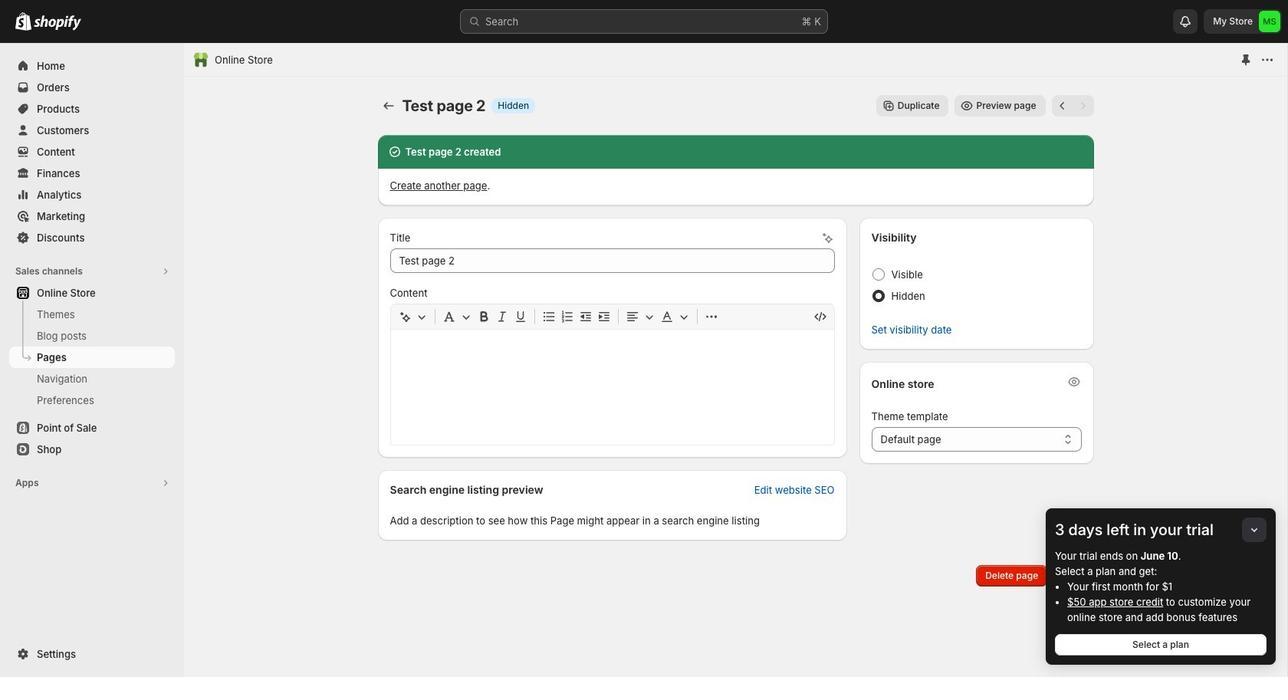 Task type: locate. For each thing, give the bounding box(es) containing it.
shopify image
[[15, 12, 31, 31], [34, 15, 81, 31]]



Task type: describe. For each thing, give the bounding box(es) containing it.
my store image
[[1259, 11, 1280, 32]]

online store image
[[193, 52, 209, 67]]

0 horizontal spatial shopify image
[[15, 12, 31, 31]]

1 horizontal spatial shopify image
[[34, 15, 81, 31]]



Task type: vqa. For each thing, say whether or not it's contained in the screenshot.
left Shopify image
yes



